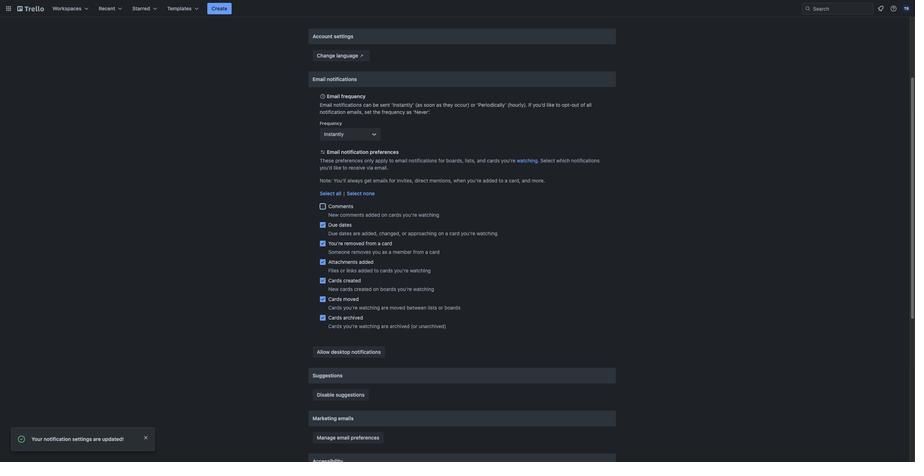 Task type: locate. For each thing, give the bounding box(es) containing it.
1 vertical spatial and
[[522, 178, 530, 184]]

0 horizontal spatial and
[[477, 158, 486, 164]]

due dates are added, changed, or approaching on a card you're watching
[[328, 231, 498, 237]]

new comments added on cards you're watching
[[328, 212, 439, 218]]

notification up frequency
[[320, 109, 346, 115]]

recent button
[[94, 3, 127, 14]]

you'd down these
[[320, 165, 332, 171]]

2 due from the top
[[328, 231, 338, 237]]

0 vertical spatial and
[[477, 158, 486, 164]]

card right the approaching
[[449, 231, 460, 237]]

added up added,
[[366, 212, 380, 218]]

dates down comments
[[339, 222, 352, 228]]

0 vertical spatial emails
[[373, 178, 388, 184]]

4 cards from the top
[[328, 315, 342, 321]]

invites,
[[397, 178, 413, 184]]

2 dates from the top
[[339, 231, 352, 237]]

are up 'cards you're watching are archived (or unarchived)'
[[381, 305, 388, 311]]

2 horizontal spatial as
[[436, 102, 442, 108]]

a left the member
[[389, 249, 391, 255]]

added left 'card,'
[[483, 178, 497, 184]]

settings
[[334, 33, 353, 39], [72, 436, 92, 443]]

notification right your on the left of the page
[[44, 436, 71, 443]]

mentions,
[[429, 178, 452, 184]]

and
[[477, 158, 486, 164], [522, 178, 530, 184]]

1 vertical spatial settings
[[72, 436, 92, 443]]

1 vertical spatial notification
[[341, 149, 369, 155]]

dates for due dates are added, changed, or approaching on a card you're watching
[[339, 231, 352, 237]]

account
[[313, 33, 333, 39]]

2 new from the top
[[328, 286, 339, 292]]

starred
[[132, 5, 150, 11]]

email for email notifications
[[313, 76, 326, 82]]

are for archived
[[381, 324, 388, 330]]

apply
[[375, 158, 388, 164]]

from down added,
[[366, 241, 376, 247]]

0 vertical spatial from
[[366, 241, 376, 247]]

to left opt-
[[556, 102, 560, 108]]

notification up receive
[[341, 149, 369, 155]]

emails,
[[347, 109, 363, 115]]

notifications right desktop
[[352, 349, 381, 355]]

you'd inside email notifications can be sent 'instantly' (as soon as they occur) or 'periodically' (hourly). if you'd like to opt-out of all notification emails, set the frequency as 'never'.
[[533, 102, 545, 108]]

set
[[364, 109, 372, 115]]

card
[[449, 231, 460, 237], [382, 241, 392, 247], [429, 249, 440, 255]]

desktop
[[331, 349, 350, 355]]

change language link
[[313, 50, 370, 61]]

email inside email notifications can be sent 'instantly' (as soon as they occur) or 'periodically' (hourly). if you'd like to opt-out of all notification emails, set the frequency as 'never'.
[[320, 102, 332, 108]]

all right of
[[587, 102, 592, 108]]

0 vertical spatial preferences
[[370, 149, 399, 155]]

'periodically'
[[477, 102, 506, 108]]

someone
[[328, 249, 350, 255]]

settings up language
[[334, 33, 353, 39]]

0 horizontal spatial like
[[334, 165, 341, 171]]

moved left "between"
[[390, 305, 405, 311]]

due dates
[[328, 222, 352, 228]]

like left opt-
[[547, 102, 554, 108]]

files or links added to cards you're watching
[[328, 268, 431, 274]]

2 vertical spatial on
[[373, 286, 379, 292]]

added,
[[362, 231, 378, 237]]

1 horizontal spatial from
[[413, 249, 424, 255]]

frequency down sent
[[382, 109, 405, 115]]

0 vertical spatial boards
[[380, 286, 396, 292]]

1 horizontal spatial card
[[429, 249, 440, 255]]

0 horizontal spatial from
[[366, 241, 376, 247]]

preferences for email
[[351, 435, 379, 441]]

0 vertical spatial notification
[[320, 109, 346, 115]]

you'd inside . select which notifications you'd like to receive via email.
[[320, 165, 332, 171]]

card up someone removes you as a member from a card
[[382, 241, 392, 247]]

created down links
[[343, 278, 361, 284]]

cards for cards you're watching are moved between lists or boards
[[328, 305, 342, 311]]

0 vertical spatial on
[[381, 212, 387, 218]]

boards up cards you're watching are moved between lists or boards
[[380, 286, 396, 292]]

2 vertical spatial as
[[382, 249, 387, 255]]

1 due from the top
[[328, 222, 338, 228]]

dates
[[339, 222, 352, 228], [339, 231, 352, 237]]

1 horizontal spatial boards
[[445, 305, 461, 311]]

of
[[581, 102, 585, 108]]

moved
[[343, 296, 359, 302], [390, 305, 405, 311]]

or
[[471, 102, 475, 108], [402, 231, 407, 237], [340, 268, 345, 274], [438, 305, 443, 311]]

cards moved
[[328, 296, 359, 302]]

email right manage
[[337, 435, 350, 441]]

are for updated!
[[93, 436, 101, 443]]

select right "|"
[[347, 191, 362, 197]]

all
[[587, 102, 592, 108], [336, 191, 341, 197]]

select inside . select which notifications you'd like to receive via email.
[[540, 158, 555, 164]]

0 horizontal spatial you'd
[[320, 165, 332, 171]]

2 horizontal spatial card
[[449, 231, 460, 237]]

1 vertical spatial dates
[[339, 231, 352, 237]]

as right you
[[382, 249, 387, 255]]

0 vertical spatial settings
[[334, 33, 353, 39]]

1 vertical spatial new
[[328, 286, 339, 292]]

boards right lists
[[445, 305, 461, 311]]

always
[[347, 178, 363, 184]]

on up changed,
[[381, 212, 387, 218]]

only
[[364, 158, 374, 164]]

opt-
[[562, 102, 572, 108]]

cards up changed,
[[389, 212, 401, 218]]

archived left '(or'
[[390, 324, 410, 330]]

2 vertical spatial notification
[[44, 436, 71, 443]]

cards for cards archived
[[328, 315, 342, 321]]

select right the .
[[540, 158, 555, 164]]

created
[[343, 278, 361, 284], [354, 286, 372, 292]]

Search field
[[811, 3, 873, 14]]

0 horizontal spatial for
[[389, 178, 396, 184]]

archived down cards moved
[[343, 315, 363, 321]]

0 vertical spatial you'd
[[533, 102, 545, 108]]

email up frequency
[[320, 102, 332, 108]]

0 vertical spatial new
[[328, 212, 339, 218]]

are up the removed
[[353, 231, 360, 237]]

1 horizontal spatial you'd
[[533, 102, 545, 108]]

cards for cards created
[[328, 278, 342, 284]]

1 horizontal spatial frequency
[[382, 109, 405, 115]]

0 horizontal spatial all
[[336, 191, 341, 197]]

or right occur)
[[471, 102, 475, 108]]

a right the approaching
[[445, 231, 448, 237]]

1 horizontal spatial like
[[547, 102, 554, 108]]

you'd right "if"
[[533, 102, 545, 108]]

emails right get
[[373, 178, 388, 184]]

notification for your notification settings are updated!
[[44, 436, 71, 443]]

email right apply
[[395, 158, 407, 164]]

1 new from the top
[[328, 212, 339, 218]]

1 vertical spatial you'd
[[320, 165, 332, 171]]

notifications right which
[[571, 158, 600, 164]]

are down cards you're watching are moved between lists or boards
[[381, 324, 388, 330]]

settings left updated!
[[72, 436, 92, 443]]

(as
[[415, 102, 422, 108]]

manage email preferences
[[317, 435, 379, 441]]

1 horizontal spatial and
[[522, 178, 530, 184]]

boards,
[[446, 158, 464, 164]]

1 cards from the top
[[328, 278, 342, 284]]

as left they
[[436, 102, 442, 108]]

notifications up the email frequency
[[327, 76, 357, 82]]

1 horizontal spatial archived
[[390, 324, 410, 330]]

email frequency
[[327, 93, 366, 99]]

0 vertical spatial moved
[[343, 296, 359, 302]]

0 horizontal spatial email
[[337, 435, 350, 441]]

1 vertical spatial frequency
[[382, 109, 405, 115]]

for left boards, on the top of the page
[[438, 158, 445, 164]]

back to home image
[[17, 3, 44, 14]]

0 vertical spatial card
[[449, 231, 460, 237]]

2 cards from the top
[[328, 296, 342, 302]]

are left updated!
[[93, 436, 101, 443]]

on
[[381, 212, 387, 218], [438, 231, 444, 237], [373, 286, 379, 292]]

1 horizontal spatial all
[[587, 102, 592, 108]]

5 cards from the top
[[328, 324, 342, 330]]

0 vertical spatial like
[[547, 102, 554, 108]]

you're removed from a card
[[328, 241, 392, 247]]

2 vertical spatial card
[[429, 249, 440, 255]]

direct
[[415, 178, 428, 184]]

created down cards created
[[354, 286, 372, 292]]

all left "|"
[[336, 191, 341, 197]]

can
[[363, 102, 372, 108]]

1 horizontal spatial as
[[406, 109, 412, 115]]

like down these
[[334, 165, 341, 171]]

2 vertical spatial preferences
[[351, 435, 379, 441]]

1 vertical spatial moved
[[390, 305, 405, 311]]

0 vertical spatial all
[[587, 102, 592, 108]]

to right apply
[[389, 158, 394, 164]]

from right the member
[[413, 249, 424, 255]]

1 vertical spatial email
[[337, 435, 350, 441]]

on right the approaching
[[438, 231, 444, 237]]

1 vertical spatial like
[[334, 165, 341, 171]]

and right the lists,
[[477, 158, 486, 164]]

cards created
[[328, 278, 361, 284]]

the
[[373, 109, 380, 115]]

select down note:
[[320, 191, 335, 197]]

1 vertical spatial due
[[328, 231, 338, 237]]

notifications inside . select which notifications you'd like to receive via email.
[[571, 158, 600, 164]]

1 horizontal spatial settings
[[334, 33, 353, 39]]

0 horizontal spatial emails
[[338, 416, 354, 422]]

watching
[[517, 158, 538, 164], [418, 212, 439, 218], [477, 231, 498, 237], [410, 268, 431, 274], [413, 286, 434, 292], [359, 305, 380, 311], [359, 324, 380, 330]]

on for boards
[[373, 286, 379, 292]]

are
[[353, 231, 360, 237], [381, 305, 388, 311], [381, 324, 388, 330], [93, 436, 101, 443]]

1 vertical spatial from
[[413, 249, 424, 255]]

archived
[[343, 315, 363, 321], [390, 324, 410, 330]]

card,
[[509, 178, 521, 184]]

cards down cards created
[[340, 286, 353, 292]]

notification
[[320, 109, 346, 115], [341, 149, 369, 155], [44, 436, 71, 443]]

dates for due dates
[[339, 222, 352, 228]]

0 notifications image
[[876, 4, 885, 13]]

1 vertical spatial emails
[[338, 416, 354, 422]]

0 horizontal spatial on
[[373, 286, 379, 292]]

cards right the lists,
[[487, 158, 500, 164]]

email down email notifications
[[327, 93, 340, 99]]

0 vertical spatial email
[[395, 158, 407, 164]]

1 horizontal spatial email
[[395, 158, 407, 164]]

none
[[363, 191, 375, 197]]

1 vertical spatial for
[[389, 178, 396, 184]]

0 vertical spatial frequency
[[341, 93, 366, 99]]

emails up manage email preferences at the left of the page
[[338, 416, 354, 422]]

as down 'instantly'
[[406, 109, 412, 115]]

to left receive
[[343, 165, 347, 171]]

new down cards created
[[328, 286, 339, 292]]

email for email notifications can be sent 'instantly' (as soon as they occur) or 'periodically' (hourly). if you'd like to opt-out of all notification emails, set the frequency as 'never'.
[[320, 102, 332, 108]]

3 cards from the top
[[328, 305, 342, 311]]

2 horizontal spatial select
[[540, 158, 555, 164]]

select
[[540, 158, 555, 164], [320, 191, 335, 197], [347, 191, 362, 197]]

you'd
[[533, 102, 545, 108], [320, 165, 332, 171]]

create
[[212, 5, 227, 11]]

1 horizontal spatial on
[[381, 212, 387, 218]]

2 horizontal spatial on
[[438, 231, 444, 237]]

0 horizontal spatial frequency
[[341, 93, 366, 99]]

for left invites, on the left top of the page
[[389, 178, 396, 184]]

email up these
[[327, 149, 340, 155]]

0 vertical spatial archived
[[343, 315, 363, 321]]

select all button
[[320, 190, 341, 197]]

0 vertical spatial due
[[328, 222, 338, 228]]

suggestions
[[313, 373, 343, 379]]

cards
[[487, 158, 500, 164], [389, 212, 401, 218], [380, 268, 393, 274], [340, 286, 353, 292]]

on for cards
[[381, 212, 387, 218]]

dates down the due dates
[[339, 231, 352, 237]]

on down files or links added to cards you're watching
[[373, 286, 379, 292]]

disable suggestions
[[317, 392, 365, 398]]

frequency up emails,
[[341, 93, 366, 99]]

added down removes
[[359, 259, 374, 265]]

removed
[[344, 241, 364, 247]]

1 horizontal spatial for
[[438, 158, 445, 164]]

0 vertical spatial for
[[438, 158, 445, 164]]

notifications
[[327, 76, 357, 82], [333, 102, 362, 108], [409, 158, 437, 164], [571, 158, 600, 164], [352, 349, 381, 355]]

starred button
[[128, 3, 161, 14]]

0 horizontal spatial moved
[[343, 296, 359, 302]]

1 vertical spatial boards
[[445, 305, 461, 311]]

email down change
[[313, 76, 326, 82]]

0 vertical spatial dates
[[339, 222, 352, 228]]

1 dates from the top
[[339, 222, 352, 228]]

1 vertical spatial on
[[438, 231, 444, 237]]

you're
[[501, 158, 515, 164], [467, 178, 482, 184], [403, 212, 417, 218], [461, 231, 475, 237], [394, 268, 409, 274], [398, 286, 412, 292], [343, 305, 358, 311], [343, 324, 358, 330]]

new down comments
[[328, 212, 339, 218]]

card down the approaching
[[429, 249, 440, 255]]

and right 'card,'
[[522, 178, 530, 184]]

moved up cards archived
[[343, 296, 359, 302]]

1 vertical spatial card
[[382, 241, 392, 247]]

be
[[373, 102, 379, 108]]

boards
[[380, 286, 396, 292], [445, 305, 461, 311]]

email.
[[375, 165, 388, 171]]

a
[[505, 178, 507, 184], [445, 231, 448, 237], [378, 241, 381, 247], [389, 249, 391, 255], [425, 249, 428, 255]]

frequency
[[341, 93, 366, 99], [382, 109, 405, 115]]

notifications down the email frequency
[[333, 102, 362, 108]]



Task type: describe. For each thing, give the bounding box(es) containing it.
open information menu image
[[890, 5, 897, 12]]

get
[[364, 178, 372, 184]]

email notifications
[[313, 76, 357, 82]]

lists,
[[465, 158, 476, 164]]

notification inside email notifications can be sent 'instantly' (as soon as they occur) or 'periodically' (hourly). if you'd like to opt-out of all notification emails, set the frequency as 'never'.
[[320, 109, 346, 115]]

disable suggestions link
[[313, 390, 369, 401]]

comments
[[328, 203, 353, 209]]

to inside . select which notifications you'd like to receive via email.
[[343, 165, 347, 171]]

cards archived
[[328, 315, 363, 321]]

frequency
[[320, 121, 342, 126]]

1 vertical spatial archived
[[390, 324, 410, 330]]

or right changed,
[[402, 231, 407, 237]]

someone removes you as a member from a card
[[328, 249, 440, 255]]

workspaces button
[[48, 3, 93, 14]]

'instantly'
[[391, 102, 414, 108]]

0 horizontal spatial settings
[[72, 436, 92, 443]]

these
[[320, 158, 334, 164]]

due for due dates
[[328, 222, 338, 228]]

added right links
[[358, 268, 373, 274]]

frequency inside email notifications can be sent 'instantly' (as soon as they occur) or 'periodically' (hourly). if you'd like to opt-out of all notification emails, set the frequency as 'never'.
[[382, 109, 405, 115]]

0 horizontal spatial card
[[382, 241, 392, 247]]

updated!
[[102, 436, 124, 443]]

allow desktop notifications link
[[313, 347, 385, 358]]

cards you're watching are archived (or unarchived)
[[328, 324, 446, 330]]

primary element
[[0, 0, 915, 17]]

0 vertical spatial as
[[436, 102, 442, 108]]

to left 'card,'
[[499, 178, 503, 184]]

all inside email notifications can be sent 'instantly' (as soon as they occur) or 'periodically' (hourly). if you'd like to opt-out of all notification emails, set the frequency as 'never'.
[[587, 102, 592, 108]]

email for email notification preferences
[[327, 149, 340, 155]]

1 horizontal spatial emails
[[373, 178, 388, 184]]

allow
[[317, 349, 330, 355]]

a left 'card,'
[[505, 178, 507, 184]]

(hourly).
[[508, 102, 527, 108]]

templates button
[[163, 3, 203, 14]]

your notification settings are updated!
[[31, 436, 124, 443]]

tyler black (tylerblack440) image
[[902, 4, 911, 13]]

select none button
[[347, 190, 375, 197]]

disable
[[317, 392, 334, 398]]

dismiss flag image
[[143, 435, 149, 441]]

which
[[556, 158, 570, 164]]

soon
[[424, 102, 435, 108]]

. select which notifications you'd like to receive via email.
[[320, 158, 600, 171]]

a up you
[[378, 241, 381, 247]]

email for email frequency
[[327, 93, 340, 99]]

manage
[[317, 435, 336, 441]]

(or
[[411, 324, 417, 330]]

1 horizontal spatial moved
[[390, 305, 405, 311]]

manage email preferences link
[[313, 433, 384, 444]]

marketing emails
[[313, 416, 354, 422]]

new for new comments added on cards you're watching
[[328, 212, 339, 218]]

cards for cards moved
[[328, 296, 342, 302]]

are for moved
[[381, 305, 388, 311]]

search image
[[805, 6, 811, 11]]

new cards created on boards you're watching
[[328, 286, 434, 292]]

files
[[328, 268, 339, 274]]

or down attachments
[[340, 268, 345, 274]]

email inside manage email preferences link
[[337, 435, 350, 441]]

due for due dates are added, changed, or approaching on a card you're watching
[[328, 231, 338, 237]]

watching link
[[517, 158, 538, 164]]

via
[[367, 165, 373, 171]]

notifications up 'direct'
[[409, 158, 437, 164]]

1 vertical spatial created
[[354, 286, 372, 292]]

allow desktop notifications
[[317, 349, 381, 355]]

create button
[[207, 3, 232, 14]]

a down the approaching
[[425, 249, 428, 255]]

when
[[453, 178, 466, 184]]

receive
[[349, 165, 365, 171]]

comments
[[340, 212, 364, 218]]

email notifications can be sent 'instantly' (as soon as they occur) or 'periodically' (hourly). if you'd like to opt-out of all notification emails, set the frequency as 'never'.
[[320, 102, 592, 115]]

note:
[[320, 178, 332, 184]]

0 vertical spatial created
[[343, 278, 361, 284]]

1 vertical spatial as
[[406, 109, 412, 115]]

suggestions
[[336, 392, 365, 398]]

cards down someone removes you as a member from a card
[[380, 268, 393, 274]]

.
[[538, 158, 539, 164]]

your
[[31, 436, 42, 443]]

1 vertical spatial preferences
[[335, 158, 363, 164]]

these preferences only apply to email notifications for boards, lists, and cards you're watching
[[320, 158, 538, 164]]

recent
[[99, 5, 115, 11]]

if
[[528, 102, 532, 108]]

like inside . select which notifications you'd like to receive via email.
[[334, 165, 341, 171]]

change language
[[317, 53, 358, 59]]

cards you're watching are moved between lists or boards
[[328, 305, 461, 311]]

between
[[407, 305, 426, 311]]

note: you'll always get emails for invites, direct mentions, when you're added to a card, and more.
[[320, 178, 545, 184]]

member
[[393, 249, 412, 255]]

sent
[[380, 102, 390, 108]]

to down you
[[374, 268, 379, 274]]

attachments
[[328, 259, 358, 265]]

they
[[443, 102, 453, 108]]

sm image
[[358, 52, 365, 59]]

new for new cards created on boards you're watching
[[328, 286, 339, 292]]

language
[[336, 53, 358, 59]]

approaching
[[408, 231, 437, 237]]

instantly
[[324, 131, 344, 137]]

to inside email notifications can be sent 'instantly' (as soon as they occur) or 'periodically' (hourly). if you'd like to opt-out of all notification emails, set the frequency as 'never'.
[[556, 102, 560, 108]]

account settings
[[313, 33, 353, 39]]

attachments added
[[328, 259, 374, 265]]

like inside email notifications can be sent 'instantly' (as soon as they occur) or 'periodically' (hourly). if you'd like to opt-out of all notification emails, set the frequency as 'never'.
[[547, 102, 554, 108]]

or right lists
[[438, 305, 443, 311]]

notification for email notification preferences
[[341, 149, 369, 155]]

0 horizontal spatial boards
[[380, 286, 396, 292]]

notifications inside email notifications can be sent 'instantly' (as soon as they occur) or 'periodically' (hourly). if you'd like to opt-out of all notification emails, set the frequency as 'never'.
[[333, 102, 362, 108]]

more.
[[532, 178, 545, 184]]

occur)
[[454, 102, 469, 108]]

email notification preferences
[[327, 149, 399, 155]]

0 horizontal spatial as
[[382, 249, 387, 255]]

you
[[372, 249, 381, 255]]

you'll
[[334, 178, 346, 184]]

or inside email notifications can be sent 'instantly' (as soon as they occur) or 'periodically' (hourly). if you'd like to opt-out of all notification emails, set the frequency as 'never'.
[[471, 102, 475, 108]]

select all | select none
[[320, 191, 375, 197]]

'never'.
[[413, 109, 430, 115]]

1 vertical spatial all
[[336, 191, 341, 197]]

0 horizontal spatial archived
[[343, 315, 363, 321]]

change
[[317, 53, 335, 59]]

0 horizontal spatial select
[[320, 191, 335, 197]]

marketing
[[313, 416, 337, 422]]

1 horizontal spatial select
[[347, 191, 362, 197]]

you're
[[328, 241, 343, 247]]

|
[[343, 191, 345, 197]]

cards for cards you're watching are archived (or unarchived)
[[328, 324, 342, 330]]

preferences for notification
[[370, 149, 399, 155]]



Task type: vqa. For each thing, say whether or not it's contained in the screenshot.
the Marketing Icon
no



